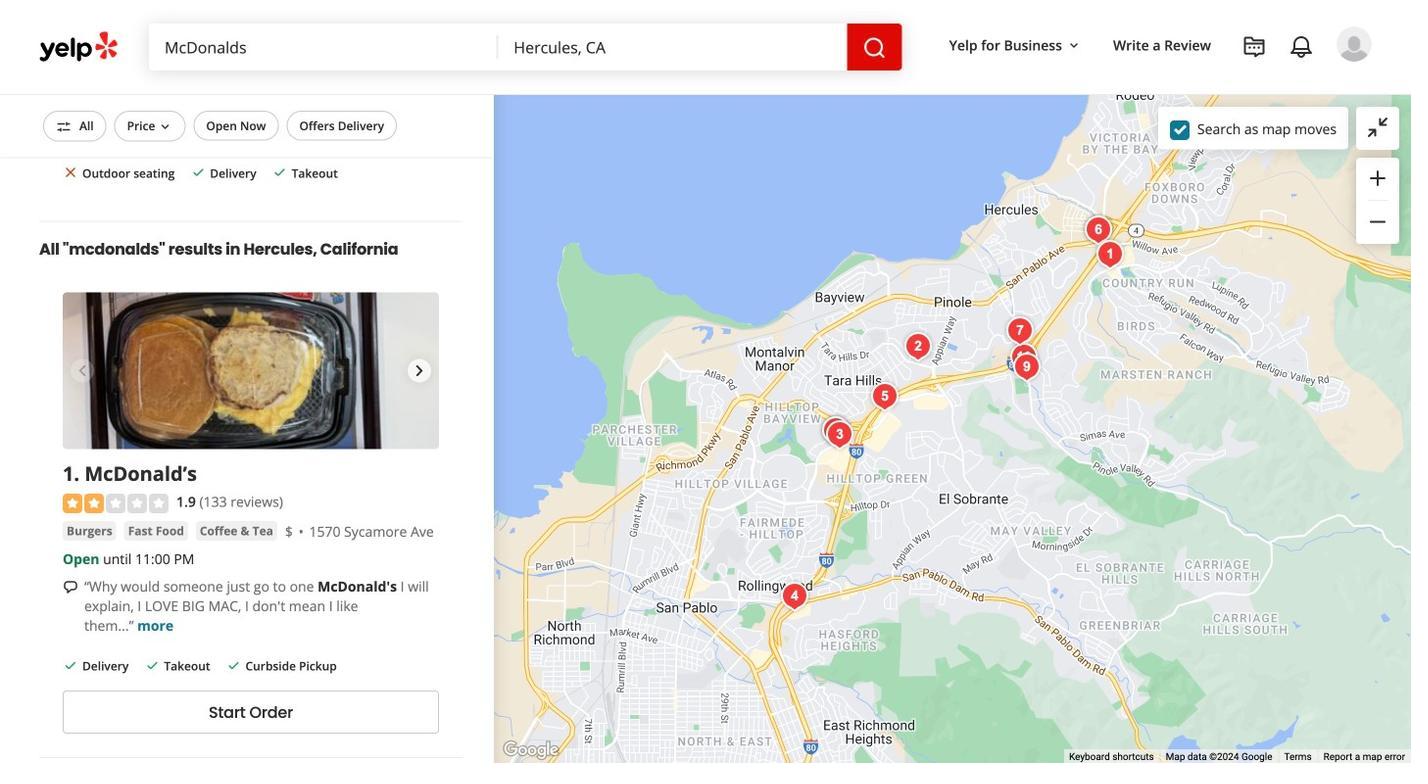 Task type: locate. For each thing, give the bounding box(es) containing it.
1 vertical spatial 16 chevron down v2 image
[[157, 119, 173, 135]]

None search field
[[149, 24, 902, 71]]

map region
[[494, 95, 1412, 764]]

16 checkmark v2 image
[[190, 165, 206, 181], [272, 165, 288, 181], [144, 658, 160, 674]]

user actions element
[[934, 25, 1400, 145]]

the original red onion image
[[1008, 348, 1047, 387]]

ihop image
[[817, 412, 856, 451]]

in-n-out burger image
[[866, 377, 905, 417]]

0 horizontal spatial 16 checkmark v2 image
[[144, 658, 160, 674]]

None field
[[149, 24, 498, 71], [498, 24, 848, 71]]

16 checkmark v2 image
[[63, 658, 78, 674], [226, 658, 242, 674]]

projects image
[[1243, 35, 1267, 59]]

slideshow element
[[63, 293, 439, 450]]

mcdonald's image
[[899, 327, 938, 367]]

next image
[[408, 360, 431, 383]]

1 none field from the left
[[149, 24, 498, 71]]

1 16 checkmark v2 image from the left
[[63, 658, 78, 674]]

google image
[[499, 738, 564, 764]]

things to do, nail salons, plumbers text field
[[149, 24, 498, 71]]

0 horizontal spatial mcdonald's image
[[775, 577, 815, 617]]

16 chevron down v2 image inside filters 'group'
[[157, 119, 173, 135]]

none field the address, neighborhood, city, state or zip
[[498, 24, 848, 71]]

16 checkmark v2 image for 16 close v2 icon
[[190, 165, 206, 181]]

previous image
[[71, 360, 94, 383]]

1 horizontal spatial 16 checkmark v2 image
[[190, 165, 206, 181]]

2 none field from the left
[[498, 24, 848, 71]]

1 horizontal spatial mcdonald's image
[[821, 416, 860, 455]]

group
[[1357, 158, 1400, 244]]

1 vertical spatial mcdonald's image
[[821, 416, 860, 455]]

0 vertical spatial mcdonald's image
[[1091, 235, 1130, 274]]

0 horizontal spatial 16 chevron down v2 image
[[157, 119, 173, 135]]

1.9 star rating image
[[63, 494, 169, 514]]

2 vertical spatial mcdonald's image
[[775, 577, 815, 617]]

1 horizontal spatial 16 checkmark v2 image
[[226, 658, 242, 674]]

16 close v2 image
[[63, 165, 78, 181]]

16 speech v2 image
[[63, 580, 78, 595]]

16 chevron down v2 image
[[1067, 38, 1082, 54], [157, 119, 173, 135]]

0 horizontal spatial 16 checkmark v2 image
[[63, 658, 78, 674]]

mcdonald's image
[[1091, 235, 1130, 274], [821, 416, 860, 455], [775, 577, 815, 617]]

1 horizontal spatial 16 chevron down v2 image
[[1067, 38, 1082, 54]]

0 vertical spatial 16 chevron down v2 image
[[1067, 38, 1082, 54]]



Task type: vqa. For each thing, say whether or not it's contained in the screenshot.
Beach, inside the "Rasselbock Kitchen & Beer Garden German , Beer Gardens , Salad Long Beach, CA"
no



Task type: describe. For each thing, give the bounding box(es) containing it.
none field 'things to do, nail salons, plumbers'
[[149, 24, 498, 71]]

christina o. image
[[1337, 26, 1372, 62]]

zoom out image
[[1367, 210, 1390, 234]]

the habit burger grill image
[[1001, 312, 1040, 351]]

jack in the box image
[[1079, 211, 1119, 250]]

five guys image
[[1005, 338, 1044, 377]]

jack in the box image
[[1079, 211, 1119, 250]]

filters group
[[39, 111, 401, 142]]

ihop image
[[817, 412, 856, 451]]

2 16 checkmark v2 image from the left
[[226, 658, 242, 674]]

2 horizontal spatial 16 checkmark v2 image
[[272, 165, 288, 181]]

16 checkmark v2 image for first 16 checkmark v2 icon from the left
[[144, 658, 160, 674]]

notifications image
[[1290, 35, 1314, 59]]

address, neighborhood, city, state or zip text field
[[498, 24, 848, 71]]

16 filter v2 image
[[56, 119, 72, 135]]

search image
[[863, 36, 887, 60]]

collapse map image
[[1367, 116, 1390, 139]]

16 chevron down v2 image inside user actions element
[[1067, 38, 1082, 54]]

2 horizontal spatial mcdonald's image
[[1091, 235, 1130, 274]]

zoom in image
[[1367, 167, 1390, 190]]



